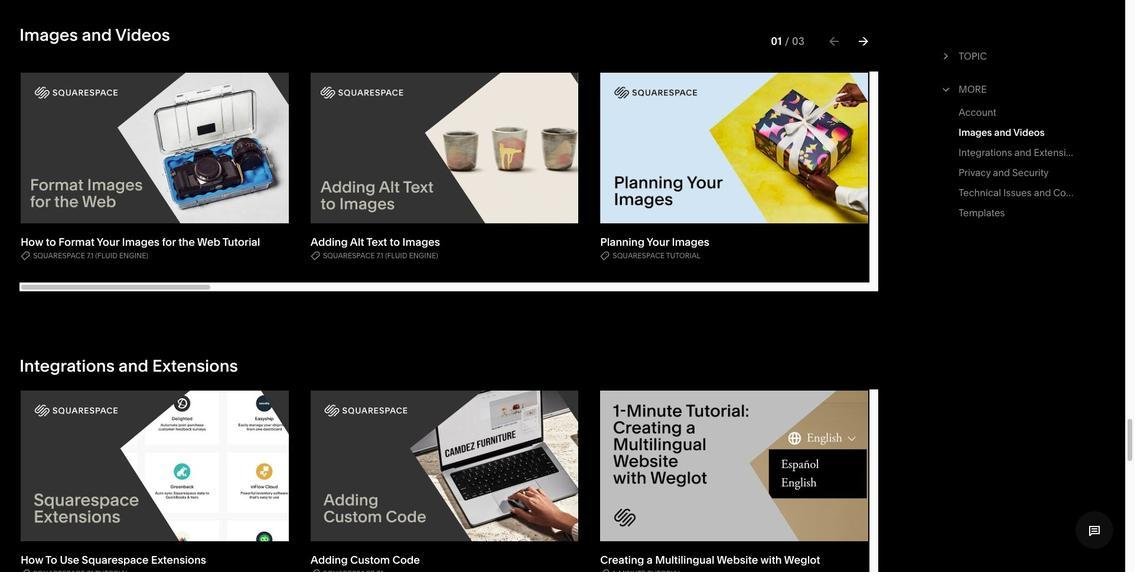 Task type: locate. For each thing, give the bounding box(es) containing it.
0 horizontal spatial engine)
[[119, 251, 148, 260]]

squarespace 7.1 (fluid engine) for text
[[323, 251, 438, 260]]

your
[[97, 235, 120, 249], [647, 235, 670, 249]]

03
[[793, 34, 805, 48]]

topic link
[[959, 48, 1086, 64]]

adding custom code
[[311, 554, 420, 567]]

1 horizontal spatial your
[[647, 235, 670, 249]]

how to format your images for the web tutorial
[[21, 235, 260, 249]]

2 how from the top
[[21, 554, 43, 567]]

your right format on the top left
[[97, 235, 120, 249]]

tutorial right the web
[[223, 235, 260, 249]]

squarespace down "alt"
[[323, 251, 375, 260]]

1 vertical spatial images and videos
[[959, 126, 1045, 138]]

1 horizontal spatial (fluid
[[385, 251, 408, 260]]

and
[[82, 25, 112, 45], [995, 126, 1012, 138], [1015, 147, 1032, 158], [994, 167, 1011, 179], [1035, 187, 1052, 199], [119, 356, 149, 376]]

1 horizontal spatial to
[[390, 235, 400, 249]]

account
[[959, 106, 997, 118]]

us
[[1092, 187, 1103, 199]]

adding
[[311, 235, 348, 249], [311, 554, 348, 567]]

to
[[45, 554, 57, 567]]

1 7.1 from the left
[[87, 251, 94, 260]]

1 vertical spatial adding
[[311, 554, 348, 567]]

7.1 for text
[[377, 251, 384, 260]]

1 horizontal spatial images and videos
[[959, 126, 1045, 138]]

0 horizontal spatial 7.1
[[87, 251, 94, 260]]

7.1 down text
[[377, 251, 384, 260]]

(fluid
[[95, 251, 118, 260], [385, 251, 408, 260]]

squarespace tutorial
[[613, 251, 701, 260]]

squarespace down planning your images
[[613, 251, 665, 260]]

how left format on the top left
[[21, 235, 43, 249]]

1 horizontal spatial integrations
[[959, 147, 1013, 158]]

squarespace 7.1 (fluid engine) down text
[[323, 251, 438, 260]]

squarespace right use
[[82, 554, 149, 567]]

with
[[761, 554, 782, 567]]

engine) down the how to format your images for the web tutorial
[[119, 251, 148, 260]]

0 horizontal spatial (fluid
[[95, 251, 118, 260]]

squarespace 7.1 (fluid engine) down format on the top left
[[33, 251, 148, 260]]

1 how from the top
[[21, 235, 43, 249]]

adding for images and videos
[[311, 235, 348, 249]]

7.1 down format on the top left
[[87, 251, 94, 260]]

0 horizontal spatial to
[[46, 235, 56, 249]]

squarespace down format on the top left
[[33, 251, 85, 260]]

weglot
[[785, 554, 821, 567]]

creating a multilingual website with weglot
[[601, 554, 821, 567]]

1 horizontal spatial tutorial
[[667, 251, 701, 260]]

1 horizontal spatial squarespace 7.1 (fluid engine)
[[323, 251, 438, 260]]

0 horizontal spatial integrations and extensions
[[20, 356, 238, 376]]

0 horizontal spatial tutorial
[[223, 235, 260, 249]]

squarespace 7.1 (fluid engine) for format
[[33, 251, 148, 260]]

web
[[197, 235, 221, 249]]

images and videos link
[[959, 124, 1045, 144]]

/
[[785, 34, 790, 48]]

how
[[21, 235, 43, 249], [21, 554, 43, 567]]

squarespace 7.1 (fluid engine)
[[33, 251, 148, 260], [323, 251, 438, 260]]

2 (fluid from the left
[[385, 251, 408, 260]]

website
[[717, 554, 759, 567]]

0 vertical spatial how
[[21, 235, 43, 249]]

tutorial down planning your images
[[667, 251, 701, 260]]

how left to
[[21, 554, 43, 567]]

1 horizontal spatial 7.1
[[377, 251, 384, 260]]

1 engine) from the left
[[119, 251, 148, 260]]

1 (fluid from the left
[[95, 251, 118, 260]]

to right text
[[390, 235, 400, 249]]

engine)
[[119, 251, 148, 260], [409, 251, 438, 260]]

the
[[178, 235, 195, 249]]

(fluid down text
[[385, 251, 408, 260]]

privacy and security link
[[959, 164, 1050, 184]]

alt
[[350, 235, 365, 249]]

adding left custom at the left of page
[[311, 554, 348, 567]]

your up squarespace tutorial at the right of page
[[647, 235, 670, 249]]

2 your from the left
[[647, 235, 670, 249]]

01 / 03
[[772, 34, 805, 48]]

2 7.1 from the left
[[377, 251, 384, 260]]

engine) down adding alt text to images
[[409, 251, 438, 260]]

technical
[[959, 187, 1002, 199]]

(fluid down the how to format your images for the web tutorial
[[95, 251, 118, 260]]

1 vertical spatial tutorial
[[667, 251, 701, 260]]

squarespace for to
[[33, 251, 85, 260]]

1 squarespace 7.1 (fluid engine) from the left
[[33, 251, 148, 260]]

7.1 for format
[[87, 251, 94, 260]]

2 engine) from the left
[[409, 251, 438, 260]]

integrations
[[959, 147, 1013, 158], [20, 356, 115, 376]]

images and videos
[[20, 25, 170, 45], [959, 126, 1045, 138]]

extensions
[[1035, 147, 1083, 158], [152, 356, 238, 376], [151, 554, 206, 567]]

1 your from the left
[[97, 235, 120, 249]]

videos
[[115, 25, 170, 45], [1014, 126, 1045, 138]]

integrations and extensions
[[959, 147, 1083, 158], [20, 356, 238, 376]]

to
[[46, 235, 56, 249], [390, 235, 400, 249]]

more link
[[959, 81, 1086, 98]]

and inside 'link'
[[994, 167, 1011, 179]]

0 vertical spatial integrations and extensions
[[959, 147, 1083, 158]]

privacy
[[959, 167, 991, 179]]

account link
[[959, 104, 997, 124]]

0 vertical spatial adding
[[311, 235, 348, 249]]

0 horizontal spatial integrations
[[20, 356, 115, 376]]

0 horizontal spatial images and videos
[[20, 25, 170, 45]]

0 horizontal spatial videos
[[115, 25, 170, 45]]

1 vertical spatial how
[[21, 554, 43, 567]]

1 vertical spatial integrations
[[20, 356, 115, 376]]

2 squarespace 7.1 (fluid engine) from the left
[[323, 251, 438, 260]]

1 horizontal spatial engine)
[[409, 251, 438, 260]]

1 to from the left
[[46, 235, 56, 249]]

to left format on the top left
[[46, 235, 56, 249]]

0 horizontal spatial squarespace 7.1 (fluid engine)
[[33, 251, 148, 260]]

0 horizontal spatial your
[[97, 235, 120, 249]]

7.1
[[87, 251, 94, 260], [377, 251, 384, 260]]

01
[[772, 34, 782, 48]]

text
[[367, 235, 387, 249]]

0 vertical spatial extensions
[[1035, 147, 1083, 158]]

2 to from the left
[[390, 235, 400, 249]]

squarespace
[[33, 251, 85, 260], [323, 251, 375, 260], [613, 251, 665, 260], [82, 554, 149, 567]]

adding left "alt"
[[311, 235, 348, 249]]

1 adding from the top
[[311, 235, 348, 249]]

tutorial
[[223, 235, 260, 249], [667, 251, 701, 260]]

0 vertical spatial videos
[[115, 25, 170, 45]]

1 horizontal spatial videos
[[1014, 126, 1045, 138]]

images
[[20, 25, 78, 45], [959, 126, 993, 138], [122, 235, 160, 249], [403, 235, 440, 249], [672, 235, 710, 249]]

2 adding from the top
[[311, 554, 348, 567]]



Task type: describe. For each thing, give the bounding box(es) containing it.
1 vertical spatial videos
[[1014, 126, 1045, 138]]

use
[[60, 554, 79, 567]]

topic button
[[940, 41, 1086, 71]]

more button
[[940, 74, 1086, 104]]

more
[[959, 83, 988, 95]]

1 vertical spatial integrations and extensions
[[20, 356, 238, 376]]

planning
[[601, 235, 645, 249]]

2 vertical spatial extensions
[[151, 554, 206, 567]]

(fluid for to
[[385, 251, 408, 260]]

(fluid for your
[[95, 251, 118, 260]]

multilingual
[[656, 554, 715, 567]]

technical issues and contact us
[[959, 187, 1103, 199]]

creating
[[601, 554, 645, 567]]

engine) for your
[[119, 251, 148, 260]]

how to use squarespace extensions
[[21, 554, 206, 567]]

technical issues and contact us link
[[959, 184, 1103, 205]]

integrations and extensions link
[[959, 144, 1083, 164]]

code
[[393, 554, 420, 567]]

1 horizontal spatial integrations and extensions
[[959, 147, 1083, 158]]

squarespace for alt
[[323, 251, 375, 260]]

issues
[[1004, 187, 1033, 199]]

topic
[[959, 50, 988, 62]]

templates link
[[959, 205, 1006, 225]]

engine) for to
[[409, 251, 438, 260]]

how for images
[[21, 235, 43, 249]]

format
[[59, 235, 95, 249]]

a
[[647, 554, 653, 567]]

planning your images
[[601, 235, 710, 249]]

security
[[1013, 167, 1050, 179]]

contact
[[1054, 187, 1090, 199]]

0 vertical spatial images and videos
[[20, 25, 170, 45]]

templates
[[959, 207, 1006, 219]]

adding for integrations and extensions
[[311, 554, 348, 567]]

1 vertical spatial extensions
[[152, 356, 238, 376]]

for
[[162, 235, 176, 249]]

custom
[[351, 554, 390, 567]]

privacy and security
[[959, 167, 1050, 179]]

0 vertical spatial tutorial
[[223, 235, 260, 249]]

adding alt text to images
[[311, 235, 440, 249]]

0 vertical spatial integrations
[[959, 147, 1013, 158]]

squarespace for your
[[613, 251, 665, 260]]

how for integrations
[[21, 554, 43, 567]]



Task type: vqa. For each thing, say whether or not it's contained in the screenshot.
in-
no



